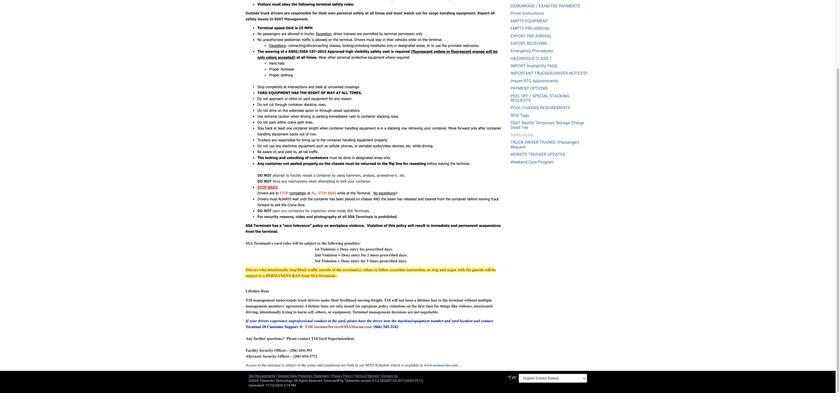 Task type: vqa. For each thing, say whether or not it's contained in the screenshot.
row.
yes



Task type: locate. For each thing, give the bounding box(es) containing it.
own
[[328, 11, 336, 15]]

be inside fluorescent yellow or fluorescent orange will be only colors accepted
[[493, 49, 498, 53]]

yard left location
[[452, 319, 459, 324]]

faqs
[[547, 64, 557, 68]]

0 horizontal spatial contact
[[298, 337, 310, 341]]

any right force
[[282, 179, 287, 183]]

a up audio/video
[[384, 126, 386, 130]]

2 export from the top
[[511, 41, 526, 46]]

are down force
[[270, 191, 275, 195]]

1 vertical spatial empty
[[511, 26, 524, 31]]

note
[[384, 319, 391, 324]]

for down ban
[[434, 304, 439, 309]]

1 horizontal spatial through
[[320, 108, 332, 113]]

privacy
[[331, 375, 342, 379]]

0 horizontal spatial yield
[[285, 150, 292, 154]]

while inside terminal speed limit is 15 mph no passengers are allowed in trucks. exception: driver trainees are permitted by terminal permission only no unauthorized pedestrian traffic is allowed on the terminal. drivers must stay in their vehicles while on the terminal. exceptions : connecting/disconnecting chassis, locking/unlocking twistlocks only in designated areas, or to use the provided restrooms.
[[408, 37, 416, 42]]

are inside outside truck drivers are responsible for their own personal safety at all times and must watch out for cargo handling equipment. report all safety issues to ssat management.
[[284, 11, 290, 15]]

unprofessional
[[289, 319, 313, 324]]

1 horizontal spatial lifetime
[[306, 304, 320, 309]]

privacy policy link
[[331, 375, 352, 379]]

designated up any container not seated properly on the chassis must be returned to the flip line for reseating before leaving the terminal.
[[356, 156, 373, 160]]

ssa inside drivers who intentionally stop/block traffic outside of the terminal(s), refuse to follow securities instruction, or stop and argue with the guards will be subject to a permanent ban from ssa terminals.
[[311, 274, 318, 278]]

of left 'row.'
[[306, 132, 309, 136]]

1 do from the top
[[257, 97, 262, 101]]

traffic.
[[309, 150, 319, 154]]

0 vertical spatial required
[[395, 49, 410, 53]]

2 horizontal spatial their
[[387, 37, 394, 42]]

0 vertical spatial all
[[342, 91, 348, 95]]

to down who
[[259, 274, 262, 278]]

policy
[[343, 375, 352, 379]]

will inside fluorescent yellow or fluorescent orange will be only colors accepted
[[486, 49, 492, 53]]

1 vertical spatial container.
[[356, 179, 371, 183]]

driver
[[525, 140, 539, 145]]

not
[[263, 97, 268, 101], [263, 102, 268, 107], [263, 108, 268, 113], [263, 120, 268, 124], [263, 144, 268, 148], [283, 162, 289, 166], [399, 299, 404, 303], [414, 310, 419, 315]]

their left own
[[319, 11, 327, 15]]

container. inside do not attempt to forcibly reseat a container by using hammers, prybars, screwdriver's…etc. do not force any mechanisms when attempting to lock your container.
[[356, 179, 371, 183]]

1 horizontal spatial properly
[[375, 138, 387, 142]]

containers down traffic.
[[310, 156, 328, 160]]

to inside outside truck drivers are responsible for their own personal safety at all times and must watch out for cargo handling equipment. report all safety issues to ssat management.
[[270, 17, 273, 21]]

forward inside stop completely at intersections and yield at unmarked crossings. yard equipment has the right of way at all times. do not approach or climb on yard equipment for any reason. do not cut through container stacking rows. do not drive on the waterside apron or through vessel operations use extreme caution when driving or parking immediately next to container stacking rows. do not park within crane path lines. stay back at least one container length when container handling equipment is in a stacking row retrieving your container. move forward only after container handling equipment backs out of row. truckers are responsible for lining up to the container handling equipment properly do not use any electronic equipment such as cellular phones, or portable audio/video devices, etc. while driving. be aware of, and yield to, all rail traffic. the locking and unlocking of containers must be done in designated areas only.
[[458, 126, 470, 130]]

on down photography
[[324, 224, 329, 228]]

program
[[538, 160, 554, 165]]

any left further on the left bottom
[[246, 337, 253, 341]]

2 horizontal spatial subject
[[304, 241, 316, 246]]

1
[[549, 56, 552, 61]]

by up stay
[[379, 32, 383, 36]]

to left forcibly
[[286, 173, 289, 178]]

| left general
[[276, 375, 277, 379]]

import availability faqs link
[[511, 64, 557, 68]]

0 vertical spatial from
[[437, 197, 444, 201]]

1 vertical spatial properly
[[303, 162, 318, 166]]

through up parking
[[320, 108, 332, 113]]

equipment inside demurrage / exam fee payments driver instructions empty equipment empty pre-arrival export pre-arrival export receiving emergency procedures hazardous class 1 import availability faqs important trucker/driver notices!! import rtg appointments payment options peel off / special stacking requests pool chassis requirements rfid tags ssat seattle temporary storage charge dwell fee safety rules truck driver trainee (passenger) request website trucker updates weekend gate program
[[525, 19, 548, 23]]

personal down 'rules:'
[[337, 11, 352, 15]]

all inside stop completely at intersections and yield at unmarked crossings. yard equipment has the right of way at all times. do not approach or climb on yard equipment for any reason. do not cut through container stacking rows. do not drive on the waterside apron or through vessel operations use extreme caution when driving or parking immediately next to container stacking rows. do not park within crane path lines. stay back at least one container length when container handling equipment is in a stacking row retrieving your container. move forward only after container handling equipment backs out of row. truckers are responsible for lining up to the container handling equipment properly do not use any electronic equipment such as cellular phones, or portable audio/video devices, etc. while driving. be aware of, and yield to, all rail traffic. the locking and unlocking of containers must be done in designated areas only.
[[342, 91, 348, 95]]

in down 15
[[301, 32, 303, 36]]

of inside drivers who intentionally stop/block traffic outside of the terminal(s), refuse to follow securities instruction, or stop and argue with the guards will be subject to a permanent ban from ssa terminals.
[[332, 268, 335, 273]]

trucker
[[528, 152, 546, 157]]

handling right the "cargo" on the top right
[[440, 11, 455, 15]]

are right bans
[[330, 304, 335, 309]]

2 not from the top
[[264, 179, 272, 183]]

0 vertical spatial (206)
[[289, 349, 298, 353]]

wait
[[292, 197, 299, 201]]

traffic inside drivers who intentionally stop/block traffic outside of the terminal(s), refuse to follow securities instruction, or stop and argue with the guards will be subject to a permanent ban from ssa terminals.
[[308, 268, 318, 273]]

0 vertical spatial container.
[[432, 126, 447, 130]]

1 vertical spatial pre-
[[527, 34, 535, 38]]

to
[[270, 17, 273, 21], [431, 43, 434, 48], [357, 114, 360, 118], [316, 138, 320, 142], [377, 162, 381, 166], [286, 173, 289, 178], [336, 179, 339, 183], [276, 191, 279, 195], [271, 203, 274, 207], [317, 241, 321, 246], [374, 268, 378, 273], [259, 274, 262, 278], [438, 299, 442, 303], [293, 310, 297, 315], [258, 364, 261, 368], [298, 364, 301, 368]]

their inside t18 management understands truck drivers make their livelihood moving freight. t18 will not issue a lifetime ban to the terminal without multiple management members' agreement. lifetime bans are only issued for egregious policy violations on the first time for things like violence, intoxicated driving, intentionally trying to harm self, others, or equipment. terminal management decisions are not negotiable.
[[331, 299, 339, 303]]

1 vertical spatial containers
[[288, 209, 304, 213]]

0 horizontal spatial bars
[[268, 185, 278, 189]]

from up terminals's
[[246, 230, 254, 234]]

1 vertical spatial through
[[320, 108, 332, 113]]

orange
[[472, 49, 485, 53]]

first
[[418, 304, 425, 309]]

all up inspection
[[311, 191, 317, 195]]

notices!!
[[569, 71, 588, 76]]

and right of,
[[278, 150, 284, 154]]

accepted
[[278, 55, 294, 59]]

in left the our
[[355, 364, 358, 368]]

the inside the ssa terminals's yard rules will be subject to the following penalties: 1st violation = deny entry for prescribed days. 2nd violation = deny entry for 2 times prescribed days. 3rd violation = deny entry for 5 times prescribed days.
[[322, 241, 327, 246]]

1 horizontal spatial rows.
[[391, 114, 399, 118]]

has inside 'ssa terminals has a "zero tolerance" policy on workplace violence.  violation of this policy will result in immediate and permanent suspensions from the terminal.'
[[272, 224, 278, 228]]

things
[[440, 304, 450, 309]]

a inside stop completely at intersections and yield at unmarked crossings. yard equipment has the right of way at all times. do not approach or climb on yard equipment for any reason. do not cut through container stacking rows. do not drive on the waterside apron or through vessel operations use extreme caution when driving or parking immediately next to container stacking rows. do not park within crane path lines. stay back at least one container length when container handling equipment is in a stacking row retrieving your container. move forward only after container handling equipment backs out of row. truckers are responsible for lining up to the container handling equipment properly do not use any electronic equipment such as cellular phones, or portable audio/video devices, etc. while driving. be aware of, and yield to, all rail traffic. the locking and unlocking of containers must be done in designated areas only.
[[384, 126, 386, 130]]

truck inside outside truck drivers are responsible for their own personal safety at all times and must watch out for cargo handling equipment. report all safety issues to ssat management.
[[260, 11, 270, 15]]

apron
[[305, 108, 314, 113]]

1 horizontal spatial your
[[348, 179, 355, 183]]

responsible up electronic
[[278, 138, 295, 142]]

a inside 'ssa terminals has a "zero tolerance" policy on workplace violence.  violation of this policy will result in immediate and permanent suspensions from the terminal.'
[[279, 224, 282, 228]]

t18 right freight.
[[384, 299, 391, 303]]

0 horizontal spatial equipment
[[269, 91, 290, 95]]

1 vertical spatial completely
[[289, 191, 306, 195]]

reasons,
[[280, 215, 295, 219]]

lifetime
[[417, 299, 430, 303]]

moving up suspensions
[[478, 197, 490, 201]]

1 horizontal spatial drivers
[[271, 11, 283, 15]]

harm
[[298, 310, 307, 315]]

properly up audio/video
[[375, 138, 387, 142]]

drivers inside outside truck drivers are responsible for their own personal safety at all times and must watch out for cargo handling equipment. report all safety issues to ssat management.
[[271, 11, 283, 15]]

have
[[358, 319, 366, 324]]

2 vertical spatial not
[[264, 209, 272, 213]]

before inside 'stop bars drivers are to stop completely at all stop bars while at the terminal. no exceptions !! drivers must always wait until the container has been placed on chassis and the beam has released and cleared from the container before moving truck forward to exit the crane row. do not open any containers for inspection while inside ssa terminals. for security reasons, video and photography at all ssa terminals is prohibited.'
[[467, 197, 477, 201]]

designated inside stop completely at intersections and yield at unmarked crossings. yard equipment has the right of way at all times. do not approach or climb on yard equipment for any reason. do not cut through container stacking rows. do not drive on the waterside apron or through vessel operations use extreme caution when driving or parking immediately next to container stacking rows. do not park within crane path lines. stay back at least one container length when container handling equipment is in a stacking row retrieving your container. move forward only after container handling equipment backs out of row. truckers are responsible for lining up to the container handling equipment properly do not use any electronic equipment such as cellular phones, or portable audio/video devices, etc. while driving. be aware of, and yield to, all rail traffic. the locking and unlocking of containers must be done in designated areas only.
[[356, 156, 373, 160]]

fee
[[522, 125, 528, 130]]

0 vertical spatial contact
[[481, 319, 493, 324]]

ssa inside the ssa terminals's yard rules will be subject to the following penalties: 1st violation = deny entry for prescribed days. 2nd violation = deny entry for 2 times prescribed days. 3rd violation = deny entry for 5 times prescribed days.
[[246, 241, 253, 246]]

to inside the ssa terminals's yard rules will be subject to the following penalties: 1st violation = deny entry for prescribed days. 2nd violation = deny entry for 2 times prescribed days. 3rd violation = deny entry for 5 times prescribed days.
[[317, 241, 321, 246]]

terminal inside terminal speed limit is 15 mph no passengers are allowed in trucks. exception: driver trainees are permitted by terminal permission only no unauthorized pedestrian traffic is allowed on the terminal. drivers must stay in their vehicles while on the terminal. exceptions : connecting/disconnecting chassis, locking/unlocking twistlocks only in designated areas, or to use the provided restrooms.
[[257, 26, 273, 30]]

permission
[[398, 32, 415, 36]]

0 vertical spatial days.
[[384, 247, 393, 252]]

while right etc.
[[413, 144, 421, 148]]

to right access
[[258, 364, 261, 368]]

0 horizontal spatial terminals
[[254, 224, 271, 228]]

a inside t18 management understands truck drivers make their livelihood moving freight. t18 will not issue a lifetime ban to the terminal without multiple management members' agreement. lifetime bans are only issued for egregious policy violations on the first time for things like violence, intoxicated driving, intentionally trying to harm self, others, or equipment. terminal management decisions are not negotiable.
[[414, 299, 416, 303]]

or right 'yellow'
[[446, 49, 450, 53]]

truck up issues
[[260, 11, 270, 15]]

deny
[[340, 247, 349, 252], [341, 253, 350, 258], [341, 259, 350, 264]]

0 horizontal spatial yard
[[274, 241, 282, 246]]

all up permitted
[[370, 11, 374, 15]]

0 vertical spatial terminal
[[257, 26, 273, 30]]

pre- down empty pre-arrival link
[[527, 34, 535, 38]]

2 empty from the top
[[511, 26, 524, 31]]

their for personal
[[319, 11, 327, 15]]

be inside the ssa terminals's yard rules will be subject to the following penalties: 1st violation = deny entry for prescribed days. 2nd violation = deny entry for 2 times prescribed days. 3rd violation = deny entry for 5 times prescribed days.
[[299, 241, 303, 246]]

1 empty from the top
[[511, 19, 524, 23]]

areas
[[374, 156, 383, 160]]

empty down empty equipment link
[[511, 26, 524, 31]]

truck up suspensions
[[491, 197, 499, 201]]

0 vertical spatial forward
[[458, 126, 470, 130]]

service
[[368, 375, 379, 379]]

times inside outside truck drivers are responsible for their own personal safety at all times and must watch out for cargo handling equipment. report all safety issues to ssat management.
[[375, 11, 385, 15]]

must inside stop completely at intersections and yield at unmarked crossings. yard equipment has the right of way at all times. do not approach or climb on yard equipment for any reason. do not cut through container stacking rows. do not drive on the waterside apron or through vessel operations use extreme caution when driving or parking immediately next to container stacking rows. do not park within crane path lines. stay back at least one container length when container handling equipment is in a stacking row retrieving your container. move forward only after container handling equipment backs out of row. truckers are responsible for lining up to the container handling equipment properly do not use any electronic equipment such as cellular phones, or portable audio/video devices, etc. while driving. be aware of, and yield to, all rail traffic. the locking and unlocking of containers must be done in designated areas only.
[[329, 156, 337, 160]]

to left lock at the top
[[336, 179, 339, 183]]

containers down crane
[[288, 209, 304, 213]]

equipment up the approach
[[269, 91, 290, 95]]

0 vertical spatial designated
[[398, 43, 415, 48]]

2 horizontal spatial from
[[437, 197, 444, 201]]

or inside fluorescent yellow or fluorescent orange will be only colors accepted
[[446, 49, 450, 53]]

intentionally inside drivers who intentionally stop/block traffic outside of the terminal(s), refuse to follow securities instruction, or stop and argue with the guards will be subject to a permanent ban from ssa terminals.
[[267, 268, 289, 273]]

0 vertical spatial moving
[[478, 197, 490, 201]]

from inside 'stop bars drivers are to stop completely at all stop bars while at the terminal. no exceptions !! drivers must always wait until the container has been placed on chassis and the beam has released and cleared from the container before moving truck forward to exit the crane row. do not open any containers for inspection while inside ssa terminals. for security reasons, video and photography at all ssa terminals is prohibited.'
[[437, 197, 444, 201]]

out inside outside truck drivers are responsible for their own personal safety at all times and must watch out for cargo handling equipment. report all safety issues to ssat management.
[[416, 11, 421, 15]]

locking
[[265, 156, 278, 160]]

1 vertical spatial truck
[[491, 197, 499, 201]]

0 vertical spatial equipment
[[525, 19, 548, 23]]

2 horizontal spatial drivers
[[308, 299, 320, 303]]

2 horizontal spatial truck
[[491, 197, 499, 201]]

4 do from the top
[[257, 120, 262, 124]]

terminals. down outside
[[319, 274, 337, 278]]

exceptions
[[269, 43, 286, 48]]

terminals up 'ssa terminals has a "zero tolerance" policy on workplace violence.  violation of this policy will result in immediate and permanent suspensions from the terminal.'
[[356, 215, 373, 219]]

use inside terminal speed limit is 15 mph no passengers are allowed in trucks. exception: driver trainees are permitted by terminal permission only no unauthorized pedestrian traffic is allowed on the terminal. drivers must stay in their vehicles while on the terminal. exceptions : connecting/disconnecting chassis, locking/unlocking twistlocks only in designated areas, or to use the provided restrooms.
[[436, 43, 441, 48]]

no inside 'stop bars drivers are to stop completely at all stop bars while at the terminal. no exceptions !! drivers must always wait until the container has been placed on chassis and the beam has released and cleared from the container before moving truck forward to exit the crane row. do not open any containers for inspection while inside ssa terminals. for security reasons, video and photography at all ssa terminals is prohibited.'
[[373, 191, 378, 195]]

policy right this
[[396, 224, 407, 228]]

a left the "zero
[[279, 224, 282, 228]]

intentionally up permanent
[[267, 268, 289, 273]]

0 horizontal spatial rows.
[[318, 102, 326, 107]]

pool chassis requirements link
[[511, 106, 570, 110]]

tags
[[520, 113, 529, 118]]

flip
[[389, 162, 395, 166]]

3 do from the top
[[257, 209, 263, 213]]

outside
[[246, 11, 259, 15]]

intentionally down members'
[[260, 310, 281, 315]]

0 vertical spatial stacking
[[304, 102, 317, 107]]

do inside 'stop bars drivers are to stop completely at all stop bars while at the terminal. no exceptions !! drivers must always wait until the container has been placed on chassis and the beam has released and cleared from the container before moving truck forward to exit the crane row. do not open any containers for inspection while inside ssa terminals. for security reasons, video and photography at all ssa terminals is prohibited.'
[[257, 209, 263, 213]]

violation down prohibited.
[[367, 224, 383, 228]]

0 vertical spatial intentionally
[[267, 268, 289, 273]]

1 vertical spatial chassis
[[361, 197, 372, 201]]

do left force
[[257, 179, 263, 183]]

for left 5
[[361, 259, 366, 264]]

0 vertical spatial lifetime
[[246, 289, 260, 294]]

1 the from the top
[[257, 49, 264, 53]]

pre- down empty equipment link
[[525, 26, 534, 31]]

all right the to, on the left top of the page
[[299, 150, 302, 154]]

portable
[[359, 144, 372, 148]]

any further questions?  please contact t18 yard superintendent.
[[246, 337, 355, 341]]

video
[[296, 215, 305, 219]]

2 vertical spatial when
[[309, 179, 317, 183]]

terminal(s),
[[343, 268, 362, 273]]

terminals. inside drivers who intentionally stop/block traffic outside of the terminal(s), refuse to follow securities instruction, or stop and argue with the guards will be subject to a permanent ban from ssa terminals.
[[319, 274, 337, 278]]

security down further on the left bottom
[[259, 349, 273, 353]]

containers inside 'stop bars drivers are to stop completely at all stop bars while at the terminal. no exceptions !! drivers must always wait until the container has been placed on chassis and the beam has released and cleared from the container before moving truck forward to exit the crane row. do not open any containers for inspection while inside ssa terminals. for security reasons, video and photography at all ssa terminals is prohibited.'
[[288, 209, 304, 213]]

yard
[[319, 337, 327, 341]]

times up permitted
[[375, 11, 385, 15]]

terminals. inside 'stop bars drivers are to stop completely at all stop bars while at the terminal. no exceptions !! drivers must always wait until the container has been placed on chassis and the beam has released and cleared from the container before moving truck forward to exit the crane row. do not open any containers for inspection while inside ssa terminals. for security reasons, video and photography at all ssa terminals is prohibited.'
[[354, 209, 370, 213]]

2 vertical spatial by
[[340, 380, 344, 383]]

bars up been
[[328, 191, 336, 195]]

1 | from the left
[[276, 375, 277, 379]]

fluorescent down provided
[[451, 49, 471, 53]]

1 horizontal spatial container.
[[432, 126, 447, 130]]

drivers inside if your drivers experience unprofessional conduct in the yard, please have the driver note the machine/equipment number and yard location and contact terminal 18 customer support @ t18customerservice@ssamarine.com (866) 545-3142
[[258, 319, 269, 324]]

through
[[275, 102, 287, 107], [320, 108, 332, 113]]

drivers
[[271, 11, 283, 15], [308, 299, 320, 303], [258, 319, 269, 324]]

0 vertical spatial security
[[259, 349, 273, 353]]

are inside stop completely at intersections and yield at unmarked crossings. yard equipment has the right of way at all times. do not approach or climb on yard equipment for any reason. do not cut through container stacking rows. do not drive on the waterside apron or through vessel operations use extreme caution when driving or parking immediately next to container stacking rows. do not park within crane path lines. stay back at least one container length when container handling equipment is in a stacking row retrieving your container. move forward only after container handling equipment backs out of row. truckers are responsible for lining up to the container handling equipment properly do not use any electronic equipment such as cellular phones, or portable audio/video devices, etc. while driving. be aware of, and yield to, all rail traffic. the locking and unlocking of containers must be done in designated areas only.
[[272, 138, 277, 142]]

container up inspection
[[314, 197, 328, 201]]

at inside outside truck drivers are responsible for their own personal safety at all times and must watch out for cargo handling equipment. report all safety issues to ssat management.
[[365, 11, 369, 15]]

will right guards
[[485, 268, 491, 273]]

0 vertical spatial any
[[257, 162, 264, 166]]

back
[[265, 126, 273, 130]]

0 horizontal spatial ssat
[[274, 17, 283, 21]]

their
[[319, 11, 327, 15], [387, 37, 394, 42], [331, 299, 339, 303]]

= right 1st
[[337, 247, 339, 252]]

0 horizontal spatial terminals.
[[319, 274, 337, 278]]

1 vertical spatial subject
[[246, 274, 258, 278]]

contact down the @
[[298, 337, 310, 341]]

0 vertical spatial responsible
[[291, 11, 311, 15]]

container.
[[432, 126, 447, 130], [356, 179, 371, 183]]

a
[[285, 49, 287, 53], [384, 126, 386, 130], [313, 173, 315, 178], [279, 224, 282, 228], [263, 274, 265, 278], [414, 299, 416, 303]]

ssat down rfid
[[511, 121, 520, 125]]

driver inside terminal speed limit is 15 mph no passengers are allowed in trucks. exception: driver trainees are permitted by terminal permission only no unauthorized pedestrian traffic is allowed on the terminal. drivers must stay in their vehicles while on the terminal. exceptions : connecting/disconnecting chassis, locking/unlocking twistlocks only in designated areas, or to use the provided restrooms.
[[334, 32, 342, 36]]

1 horizontal spatial stop
[[280, 191, 288, 195]]

terminal. inside 'ssa terminals has a "zero tolerance" policy on workplace violence.  violation of this policy will result in immediate and permanent suspensions from the terminal.'
[[262, 230, 278, 234]]

on right drive at the left
[[278, 108, 282, 113]]

protection
[[298, 375, 313, 379]]

containers inside stop completely at intersections and yield at unmarked crossings. yard equipment has the right of way at all times. do not approach or climb on yard equipment for any reason. do not cut through container stacking rows. do not drive on the waterside apron or through vessel operations use extreme caution when driving or parking immediately next to container stacking rows. do not park within crane path lines. stay back at least one container length when container handling equipment is in a stacking row retrieving your container. move forward only after container handling equipment backs out of row. truckers are responsible for lining up to the container handling equipment properly do not use any electronic equipment such as cellular phones, or portable audio/video devices, etc. while driving. be aware of, and yield to, all rail traffic. the locking and unlocking of containers must be done in designated areas only.
[[310, 156, 328, 160]]

terminal inside t18 management understands truck drivers make their livelihood moving freight. t18 will not issue a lifetime ban to the terminal without multiple management members' agreement. lifetime bans are only issued for egregious policy violations on the first time for things like violence, intoxicated driving, intentionally trying to harm self, others, or equipment. terminal management decisions are not negotiable.
[[352, 310, 368, 315]]

fluorescent
[[413, 49, 433, 53], [451, 49, 471, 53]]

follow
[[379, 268, 389, 273]]

a inside drivers who intentionally stop/block traffic outside of the terminal(s), refuse to follow securities instruction, or stop and argue with the guards will be subject to a permanent ban from ssa terminals.
[[263, 274, 265, 278]]

connecting/disconnecting
[[288, 43, 328, 48]]

will up "violations"
[[392, 299, 398, 303]]

their inside outside truck drivers are responsible for their own personal safety at all times and must watch out for cargo handling equipment. report all safety issues to ssat management.
[[319, 11, 327, 15]]

0 vertical spatial times
[[375, 11, 385, 15]]

1 vertical spatial terminals
[[254, 224, 271, 228]]

1 horizontal spatial any
[[257, 162, 264, 166]]

subject inside drivers who intentionally stop/block traffic outside of the terminal(s), refuse to follow securities instruction, or stop and argue with the guards will be subject to a permanent ban from ssa terminals.
[[246, 274, 258, 278]]

1 vertical spatial allowed
[[315, 37, 327, 42]]

at right available
[[420, 364, 423, 368]]

permanent
[[458, 224, 478, 228]]

0 vertical spatial do
[[257, 173, 263, 178]]

must down permitted
[[367, 37, 374, 42]]

1 horizontal spatial containers
[[310, 156, 328, 160]]

0 horizontal spatial -
[[287, 349, 288, 353]]

aware
[[263, 150, 272, 154]]

park
[[269, 120, 276, 124]]

yard inside if your drivers experience unprofessional conduct in the yard, please have the driver note the machine/equipment number and yard location and contact terminal 18 customer support @ t18customerservice@ssamarine.com (866) 545-3142
[[452, 319, 459, 324]]

and right the "immediate" at the right of the page
[[451, 224, 457, 228]]

1 vertical spatial yard
[[274, 241, 282, 246]]

responsible inside outside truck drivers are responsible for their own personal safety at all times and must watch out for cargo handling equipment. report all safety issues to ssat management.
[[291, 11, 311, 15]]

subject up data
[[285, 364, 297, 368]]

general data protection statement link
[[278, 375, 329, 379]]

2 proper from the top
[[269, 73, 280, 77]]

caution
[[278, 114, 290, 118]]

terminal up passengers
[[257, 26, 273, 30]]

0 vertical spatial the
[[257, 49, 264, 53]]

use up 'yellow'
[[436, 43, 441, 48]]

t18customerservice@ssamarine.com link
[[305, 325, 372, 330]]

forward
[[458, 126, 470, 130], [257, 203, 269, 207]]

when right "length"
[[320, 126, 328, 130]]

rail
[[303, 150, 308, 154]]

driver left trainees
[[334, 32, 342, 36]]

export pre-arrival link
[[511, 34, 552, 38]]

row.
[[310, 132, 317, 136]]

and inside 'ssa terminals has a "zero tolerance" policy on workplace violence.  violation of this policy will result in immediate and permanent suspensions from the terminal.'
[[451, 224, 457, 228]]

for left lining
[[296, 138, 301, 142]]

2 vertical spatial terminal
[[246, 325, 261, 330]]

0 vertical spatial empty
[[511, 19, 524, 23]]

traffic inside terminal speed limit is 15 mph no passengers are allowed in trucks. exception: driver trainees are permitted by terminal permission only no unauthorized pedestrian traffic is allowed on the terminal. drivers must stay in their vehicles while on the terminal. exceptions : connecting/disconnecting chassis, locking/unlocking twistlocks only in designated areas, or to use the provided restrooms.
[[302, 37, 311, 42]]

to down agreement.
[[293, 310, 297, 315]]

wear
[[319, 55, 327, 59]]

management up note
[[369, 310, 391, 315]]

out up lining
[[300, 132, 305, 136]]

1 export from the top
[[511, 34, 526, 38]]

2 vertical spatial no
[[373, 191, 378, 195]]

through down the approach
[[275, 102, 287, 107]]

following left penalties:
[[328, 241, 343, 246]]

has down security
[[272, 224, 278, 228]]

securities
[[390, 268, 406, 273]]

1 vertical spatial required
[[396, 55, 409, 59]]

0 vertical spatial -
[[287, 349, 288, 353]]

your right retrieving
[[424, 126, 431, 130]]

1 horizontal spatial fluorescent
[[451, 49, 471, 53]]

0 vertical spatial terminals.
[[354, 209, 370, 213]]

is inside stop completely at intersections and yield at unmarked crossings. yard equipment has the right of way at all times. do not approach or climb on yard equipment for any reason. do not cut through container stacking rows. do not drive on the waterside apron or through vessel operations use extreme caution when driving or parking immediately next to container stacking rows. do not park within crane path lines. stay back at least one container length when container handling equipment is in a stacking row retrieving your container. move forward only after container handling equipment backs out of row. truckers are responsible for lining up to the container handling equipment properly do not use any electronic equipment such as cellular phones, or portable audio/video devices, etc. while driving. be aware of, and yield to, all rail traffic. the locking and unlocking of containers must be done in designated areas only.
[[377, 126, 379, 130]]

inside
[[337, 209, 346, 213]]

0 vertical spatial proper
[[269, 67, 280, 71]]

yard
[[257, 91, 268, 95]]

where
[[386, 55, 395, 59]]

times right 5
[[370, 259, 379, 264]]

0 horizontal spatial completely
[[266, 85, 282, 89]]

1 vertical spatial arrival
[[535, 34, 552, 38]]

egregious
[[361, 304, 377, 309]]

1 horizontal spatial when
[[309, 179, 317, 183]]

654- down the any further questions?  please contact t18 yard superintendent.
[[299, 349, 306, 353]]

of inside site requirements | general data protection statement | privacy policy | terms of service | contact us ©2023 tideworks technology. all rights reserved. forecast® by tideworks version 9.5.0.202307122 (07122023-2211) generated: 17/10/2023 2:19 pm
[[364, 375, 367, 379]]

do up "for"
[[257, 209, 263, 213]]

1 not from the top
[[264, 173, 272, 178]]

yard left rules at the bottom of the page
[[274, 241, 282, 246]]

instruction,
[[407, 268, 426, 273]]

and right stop
[[440, 268, 446, 273]]

use inside stop completely at intersections and yield at unmarked crossings. yard equipment has the right of way at all times. do not approach or climb on yard equipment for any reason. do not cut through container stacking rows. do not drive on the waterside apron or through vessel operations use extreme caution when driving or parking immediately next to container stacking rows. do not park within crane path lines. stay back at least one container length when container handling equipment is in a stacking row retrieving your container. move forward only after container handling equipment backs out of row. truckers are responsible for lining up to the container handling equipment properly do not use any electronic equipment such as cellular phones, or portable audio/video devices, etc. while driving. be aware of, and yield to, all rail traffic. the locking and unlocking of containers must be done in designated areas only.
[[269, 144, 275, 148]]

0 vertical spatial yield
[[315, 85, 323, 89]]

while inside stop completely at intersections and yield at unmarked crossings. yard equipment has the right of way at all times. do not approach or climb on yard equipment for any reason. do not cut through container stacking rows. do not drive on the waterside apron or through vessel operations use extreme caution when driving or parking immediately next to container stacking rows. do not park within crane path lines. stay back at least one container length when container handling equipment is in a stacking row retrieving your container. move forward only after container handling equipment backs out of row. truckers are responsible for lining up to the container handling equipment properly do not use any electronic equipment such as cellular phones, or portable audio/video devices, etc. while driving. be aware of, and yield to, all rail traffic. the locking and unlocking of containers must be done in designated areas only.
[[413, 144, 421, 148]]

2 vertical spatial prescribed
[[380, 259, 397, 264]]

times.
[[306, 55, 317, 59]]

2015
[[317, 49, 326, 53]]

0 horizontal spatial from
[[246, 230, 254, 234]]

personal inside outside truck drivers are responsible for their own personal safety at all times and must watch out for cargo handling equipment. report all safety issues to ssat management.
[[337, 11, 352, 15]]

1 horizontal spatial following
[[328, 241, 343, 246]]

next
[[349, 114, 356, 118]]

be inside stop completely at intersections and yield at unmarked crossings. yard equipment has the right of way at all times. do not approach or climb on yard equipment for any reason. do not cut through container stacking rows. do not drive on the waterside apron or through vessel operations use extreme caution when driving or parking immediately next to container stacking rows. do not park within crane path lines. stay back at least one container length when container handling equipment is in a stacking row retrieving your container. move forward only after container handling equipment backs out of row. truckers are responsible for lining up to the container handling equipment properly do not use any electronic equipment such as cellular phones, or portable audio/video devices, etc. while driving. be aware of, and yield to, all rail traffic. the locking and unlocking of containers must be done in designated areas only.
[[338, 156, 342, 160]]

contact inside if your drivers experience unprofessional conduct in the yard, please have the driver note the machine/equipment number and yard location and contact terminal 18 customer support @ t18customerservice@ssamarine.com (866) 545-3142
[[481, 319, 493, 324]]

screwdriver's…etc.
[[377, 173, 406, 178]]

violence,
[[459, 304, 473, 309]]

truck inside 'stop bars drivers are to stop completely at all stop bars while at the terminal. no exceptions !! drivers must always wait until the container has been placed on chassis and the beam has released and cleared from the container before moving truck forward to exit the crane row. do not open any containers for inspection while inside ssa terminals. for security reasons, video and photography at all ssa terminals is prohibited.'
[[491, 197, 499, 201]]

yellow
[[434, 49, 445, 53]]

!!
[[395, 191, 398, 195]]

rfid tags link
[[511, 113, 529, 118]]

on inside 'ssa terminals has a "zero tolerance" policy on workplace violence.  violation of this policy will result in immediate and permanent suspensions from the terminal.'
[[324, 224, 329, 228]]

:
[[286, 43, 287, 48]]

2 vertical spatial from
[[302, 274, 310, 278]]

0 horizontal spatial driver
[[334, 32, 342, 36]]

a right issue
[[414, 299, 416, 303]]

intersections
[[288, 85, 307, 89]]

1 horizontal spatial subject
[[285, 364, 297, 368]]

truck driver trainee (passenger) request link
[[511, 140, 579, 150]]

1 horizontal spatial completely
[[289, 191, 306, 195]]

0 horizontal spatial their
[[319, 11, 327, 15]]

this
[[389, 224, 395, 228]]

a down who
[[263, 274, 265, 278]]

1 vertical spatial drivers
[[308, 299, 320, 303]]

at up permitted
[[365, 11, 369, 15]]

in down vehicles
[[394, 43, 397, 48]]

waterside
[[289, 108, 304, 113]]

approach
[[269, 97, 284, 101]]

stay
[[257, 126, 264, 130]]

use
[[436, 43, 441, 48], [269, 144, 275, 148]]

2 vertical spatial deny
[[341, 259, 350, 264]]

agreement.
[[286, 304, 305, 309]]

permitted
[[363, 32, 378, 36]]

0 horizontal spatial allowed
[[288, 32, 299, 36]]

any inside 'stop bars drivers are to stop completely at all stop bars while at the terminal. no exceptions !! drivers must always wait until the container has been placed on chassis and the beam has released and cleared from the container before moving truck forward to exit the crane row. do not open any containers for inspection while inside ssa terminals. for security reasons, video and photography at all ssa terminals is prohibited.'
[[281, 209, 287, 213]]

2 the from the top
[[257, 156, 264, 160]]

0 vertical spatial properly
[[375, 138, 387, 142]]

ssat inside demurrage / exam fee payments driver instructions empty equipment empty pre-arrival export pre-arrival export receiving emergency procedures hazardous class 1 import availability faqs important trucker/driver notices!! import rtg appointments payment options peel off / special stacking requests pool chassis requirements rfid tags ssat seattle temporary storage charge dwell fee safety rules truck driver trainee (passenger) request website trucker updates weekend gate program
[[511, 121, 520, 125]]

will inside 'ssa terminals has a "zero tolerance" policy on workplace violence.  violation of this policy will result in immediate and permanent suspensions from the terminal.'
[[408, 224, 414, 228]]

use up of,
[[269, 144, 275, 148]]

1 vertical spatial traffic
[[308, 268, 318, 273]]

3 not from the top
[[264, 209, 272, 213]]

times
[[375, 11, 385, 15], [370, 253, 379, 258], [370, 259, 379, 264]]

0 horizontal spatial before
[[427, 162, 437, 166]]

lining
[[302, 138, 310, 142]]

3rd
[[315, 259, 321, 264]]

1 vertical spatial deny
[[341, 253, 350, 258]]

driver inside if your drivers experience unprofessional conduct in the yard, please have the driver note the machine/equipment number and yard location and contact terminal 18 customer support @ t18customerservice@ssamarine.com (866) 545-3142
[[373, 319, 383, 324]]

0 vertical spatial your
[[424, 126, 431, 130]]

truck inside t18 management understands truck drivers make their livelihood moving freight. t18 will not issue a lifetime ban to the terminal without multiple management members' agreement. lifetime bans are only issued for egregious policy violations on the first time for things like violence, intoxicated driving, intentionally trying to harm self, others, or equipment. terminal management decisions are not negotiable.
[[298, 299, 307, 303]]

3 do from the top
[[257, 108, 262, 113]]

2 horizontal spatial yard
[[452, 319, 459, 324]]

1 vertical spatial equipment
[[269, 91, 290, 95]]



Task type: describe. For each thing, give the bounding box(es) containing it.
when inside do not attempt to forcibly reseat a container by using hammers, prybars, screwdriver's…etc. do not force any mechanisms when attempting to lock your container.
[[309, 179, 317, 183]]

only inside t18 management understands truck drivers make their livelihood moving freight. t18 will not issue a lifetime ban to the terminal without multiple management members' agreement. lifetime bans are only issued for egregious policy violations on the first time for things like violence, intoxicated driving, intentionally trying to harm self, others, or equipment. terminal management decisions are not negotiable.
[[336, 304, 343, 309]]

ssat seattle temporary storage charge dwell fee link
[[511, 121, 584, 130]]

terminal inside if your drivers experience unprofessional conduct in the yard, please have the driver note the machine/equipment number and yard location and contact terminal 18 customer support @ t18customerservice@ssamarine.com (866) 545-3142
[[246, 325, 261, 330]]

will inside t18 management understands truck drivers make their livelihood moving freight. t18 will not issue a lifetime ban to the terminal without multiple management members' agreement. lifetime bans are only issued for egregious policy violations on the first time for things like violence, intoxicated driving, intentionally trying to harm self, others, or equipment. terminal management decisions are not negotiable.
[[392, 299, 398, 303]]

important
[[511, 71, 533, 76]]

(07122023-
[[398, 380, 415, 383]]

your inside stop completely at intersections and yield at unmarked crossings. yard equipment has the right of way at all times. do not approach or climb on yard equipment for any reason. do not cut through container stacking rows. do not drive on the waterside apron or through vessel operations use extreme caution when driving or parking immediately next to container stacking rows. do not park within crane path lines. stay back at least one container length when container handling equipment is in a stacking row retrieving your container. move forward only after container handling equipment backs out of row. truckers are responsible for lining up to the container handling equipment properly do not use any electronic equipment such as cellular phones, or portable audio/video devices, etc. while driving. be aware of, and yield to, all rail traffic. the locking and unlocking of containers must be done in designated areas only.
[[424, 126, 431, 130]]

wearing
[[265, 49, 280, 53]]

are up machine/equipment
[[408, 310, 413, 315]]

members'
[[268, 304, 285, 309]]

1 proper from the top
[[269, 67, 280, 71]]

4 | from the left
[[380, 375, 381, 379]]

safety down outside
[[246, 17, 257, 21]]

terminal. up 'yellow'
[[429, 37, 443, 42]]

do not attempt to forcibly reseat a container by using hammers, prybars, screwdriver's…etc. do not force any mechanisms when attempting to lock your container.
[[257, 173, 406, 183]]

2 do from the top
[[257, 102, 262, 107]]

by inside site requirements | general data protection statement | privacy policy | terms of service | contact us ©2023 tideworks technology. all rights reserved. forecast® by tideworks version 9.5.0.202307122 (07122023-2211) generated: 17/10/2023 2:19 pm
[[340, 380, 344, 383]]

2 vertical spatial times
[[370, 259, 379, 264]]

in right the done
[[352, 156, 355, 160]]

in inside if your drivers experience unprofessional conduct in the yard, please have the driver note the machine/equipment number and yard location and contact terminal 18 customer support @ t18customerservice@ssamarine.com (866) 545-3142
[[328, 319, 331, 324]]

1 vertical spatial times
[[370, 253, 379, 258]]

from inside 'ssa terminals has a "zero tolerance" policy on workplace violence.  violation of this policy will result in immediate and permanent suspensions from the terminal.'
[[246, 230, 254, 234]]

a inside do not attempt to forcibly reseat a container by using hammers, prybars, screwdriver's…etc. do not force any mechanisms when attempting to lock your container.
[[313, 173, 315, 178]]

container down immediately
[[329, 126, 344, 130]]

terminal up own
[[316, 2, 331, 6]]

without
[[464, 299, 477, 303]]

other
[[328, 55, 336, 59]]

0 vertical spatial entry
[[350, 247, 359, 252]]

for down penalties:
[[360, 247, 365, 252]]

payments
[[559, 4, 580, 8]]

only up areas,
[[416, 32, 422, 36]]

any inside do not attempt to forcibly reseat a container by using hammers, prybars, screwdriver's…etc. do not force any mechanisms when attempting to lock your container.
[[282, 179, 287, 183]]

0 vertical spatial /
[[536, 4, 538, 8]]

stacking
[[550, 94, 569, 98]]

of,
[[273, 150, 277, 154]]

2 horizontal spatial when
[[320, 126, 328, 130]]

handling up truckers
[[257, 132, 271, 136]]

not inside 'stop bars drivers are to stop completely at all stop bars while at the terminal. no exceptions !! drivers must always wait until the container has been placed on chassis and the beam has released and cleared from the container before moving truck forward to exit the crane row. do not open any containers for inspection while inside ssa terminals. for security reasons, video and photography at all ssa terminals is prohibited.'
[[264, 209, 272, 213]]

only.
[[384, 156, 391, 160]]

ssat inside outside truck drivers are responsible for their own personal safety at all times and must watch out for cargo handling equipment. report all safety issues to ssat management.
[[274, 17, 283, 21]]

multiple
[[478, 299, 492, 303]]

0 vertical spatial following
[[298, 2, 315, 6]]

violations
[[389, 304, 406, 309]]

charge
[[571, 121, 584, 125]]

0 vertical spatial no
[[257, 32, 262, 36]]

any for any further questions?  please contact t18 yard superintendent.
[[246, 337, 253, 341]]

not up "violations"
[[399, 299, 404, 303]]

ansi/isea
[[288, 49, 308, 53]]

0 horizontal spatial through
[[275, 102, 287, 107]]

2 horizontal spatial policy
[[396, 224, 407, 228]]

0 vertical spatial before
[[427, 162, 437, 166]]

your inside if your drivers experience unprofessional conduct in the yard, please have the driver note the machine/equipment number and yard location and contact terminal 18 customer support @ t18customerservice@ssamarine.com (866) 545-3142
[[249, 319, 257, 324]]

designated inside terminal speed limit is 15 mph no passengers are allowed in trucks. exception: driver trainees are permitted by terminal permission only no unauthorized pedestrian traffic is allowed on the terminal. drivers must stay in their vehicles while on the terminal. exceptions : connecting/disconnecting chassis, locking/unlocking twistlocks only in designated areas, or to use the provided restrooms.
[[398, 43, 415, 48]]

to up the general data protection statement link
[[298, 364, 301, 368]]

1 vertical spatial (206)
[[293, 355, 301, 359]]

1 vertical spatial stacking
[[377, 114, 390, 118]]

completely inside 'stop bars drivers are to stop completely at all stop bars while at the terminal. no exceptions !! drivers must always wait until the container has been placed on chassis and the beam has released and cleared from the container before moving truck forward to exit the crane row. do not open any containers for inspection while inside ssa terminals. for security reasons, video and photography at all ssa terminals is prohibited.'
[[289, 191, 306, 195]]

container down path
[[293, 126, 308, 130]]

policy inside t18 management understands truck drivers make their livelihood moving freight. t18 will not issue a lifetime ban to the terminal without multiple management members' agreement. lifetime bans are only issued for egregious policy violations on the first time for things like violence, intoxicated driving, intentionally trying to harm self, others, or equipment. terminal management decisions are not negotiable.
[[378, 304, 388, 309]]

1 vertical spatial rows.
[[391, 114, 399, 118]]

only inside stop completely at intersections and yield at unmarked crossings. yard equipment has the right of way at all times. do not approach or climb on yard equipment for any reason. do not cut through container stacking rows. do not drive on the waterside apron or through vessel operations use extreme caution when driving or parking immediately next to container stacking rows. do not park within crane path lines. stay back at least one container length when container handling equipment is in a stacking row retrieving your container. move forward only after container handling equipment backs out of row. truckers are responsible for lining up to the container handling equipment properly do not use any electronic equipment such as cellular phones, or portable audio/video devices, etc. while driving. be aware of, and yield to, all rail traffic. the locking and unlocking of containers must be done in designated areas only.
[[471, 126, 477, 130]]

all right equipment. report
[[491, 11, 495, 15]]

not left drive at the left
[[263, 108, 268, 113]]

container up permanent
[[452, 197, 466, 201]]

to inside terminal speed limit is 15 mph no passengers are allowed in trucks. exception: driver trainees are permitted by terminal permission only no unauthorized pedestrian traffic is allowed on the terminal. drivers must stay in their vehicles while on the terminal. exceptions : connecting/disconnecting chassis, locking/unlocking twistlocks only in designated areas, or to use the provided restrooms.
[[431, 43, 434, 48]]

1 vertical spatial personal
[[337, 55, 350, 59]]

ssa inside 'ssa terminals has a "zero tolerance" policy on workplace violence.  violation of this policy will result in immediate and permanent suspensions from the terminal.'
[[246, 224, 253, 228]]

out inside stop completely at intersections and yield at unmarked crossings. yard equipment has the right of way at all times. do not approach or climb on yard equipment for any reason. do not cut through container stacking rows. do not drive on the waterside apron or through vessel operations use extreme caution when driving or parking immediately next to container stacking rows. do not park within crane path lines. stay back at least one container length when container handling equipment is in a stacking row retrieving your container. move forward only after container handling equipment backs out of row. truckers are responsible for lining up to the container handling equipment properly do not use any electronic equipment such as cellular phones, or portable audio/video devices, etc. while driving. be aware of, and yield to, all rail traffic. the locking and unlocking of containers must be done in designated areas only.
[[300, 132, 305, 136]]

intentionally inside t18 management understands truck drivers make their livelihood moving freight. t18 will not issue a lifetime ban to the terminal without multiple management members' agreement. lifetime bans are only issued for egregious policy violations on the first time for things like violence, intoxicated driving, intentionally trying to harm self, others, or equipment. terminal management decisions are not negotiable.
[[260, 310, 281, 315]]

violation right 1st
[[320, 247, 336, 252]]

on inside 'stop bars drivers are to stop completely at all stop bars while at the terminal. no exceptions !! drivers must always wait until the container has been placed on chassis and the beam has released and cleared from the container before moving truck forward to exit the crane row. do not open any containers for inspection while inside ssa terminals. for security reasons, video and photography at all ssa terminals is prohibited.'
[[356, 197, 360, 201]]

3142
[[390, 325, 398, 330]]

speed
[[274, 26, 285, 30]]

or down apron
[[312, 114, 315, 118]]

1 vertical spatial security
[[263, 355, 277, 359]]

experience
[[270, 319, 288, 324]]

1 horizontal spatial t18
[[311, 337, 318, 341]]

container up "cellular"
[[327, 138, 341, 142]]

important trucker/driver notices!! link
[[511, 71, 588, 76]]

1 vertical spatial bars
[[328, 191, 336, 195]]

2 | from the left
[[330, 375, 331, 379]]

violation up outside
[[321, 259, 337, 264]]

moving inside 'stop bars drivers are to stop completely at all stop bars while at the terminal. no exceptions !! drivers must always wait until the container has been placed on chassis and the beam has released and cleared from the container before moving truck forward to exit the crane row. do not open any containers for inspection while inside ssa terminals. for security reasons, video and photography at all ssa terminals is prohibited.'
[[478, 197, 490, 201]]

equipment. report
[[456, 11, 490, 15]]

schedule
[[375, 364, 390, 368]]

2 vertical spatial management
[[369, 310, 391, 315]]

who
[[259, 268, 266, 273]]

0 vertical spatial prescribed
[[366, 247, 383, 252]]

container. inside stop completely at intersections and yield at unmarked crossings. yard equipment has the right of way at all times. do not approach or climb on yard equipment for any reason. do not cut through container stacking rows. do not drive on the waterside apron or through vessel operations use extreme caution when driving or parking immediately next to container stacking rows. do not park within crane path lines. stay back at least one container length when container handling equipment is in a stacking row retrieving your container. move forward only after container handling equipment backs out of row. truckers are responsible for lining up to the container handling equipment properly do not use any electronic equipment such as cellular phones, or portable audio/video devices, etc. while driving. be aware of, and yield to, all rail traffic. the locking and unlocking of containers must be done in designated areas only.
[[432, 126, 447, 130]]

unauthorized
[[263, 37, 283, 42]]

superintendent.
[[328, 337, 355, 341]]

will inside the ssa terminals's yard rules will be subject to the following penalties: 1st violation = deny entry for prescribed days. 2nd violation = deny entry for 2 times prescribed days. 3rd violation = deny entry for 5 times prescribed days.
[[292, 241, 298, 246]]

1 vertical spatial prescribed
[[380, 253, 398, 258]]

guards
[[472, 268, 484, 273]]

drive
[[269, 108, 277, 113]]

0 horizontal spatial t18
[[246, 299, 252, 303]]

on up areas,
[[418, 37, 422, 42]]

your inside do not attempt to forcibly reseat a container by using hammers, prybars, screwdriver's…etc. do not force any mechanisms when attempting to lock your container.
[[348, 179, 355, 183]]

and inside drivers who intentionally stop/block traffic outside of the terminal(s), refuse to follow securities instruction, or stop and argue with the guards will be subject to a permanent ban from ssa terminals.
[[440, 268, 446, 273]]

trainees
[[344, 32, 356, 36]]

properly inside stop completely at intersections and yield at unmarked crossings. yard equipment has the right of way at all times. do not approach or climb on yard equipment for any reason. do not cut through container stacking rows. do not drive on the waterside apron or through vessel operations use extreme caution when driving or parking immediately next to container stacking rows. do not park within crane path lines. stay back at least one container length when container handling equipment is in a stacking row retrieving your container. move forward only after container handling equipment backs out of row. truckers are responsible for lining up to the container handling equipment properly do not use any electronic equipment such as cellular phones, or portable audio/video devices, etc. while driving. be aware of, and yield to, all rail traffic. the locking and unlocking of containers must be done in designated areas only.
[[375, 138, 387, 142]]

is left 15
[[295, 26, 298, 30]]

on down the
[[298, 97, 302, 101]]

cellular
[[329, 144, 340, 148]]

until
[[300, 197, 307, 201]]

ssa terminals has a "zero tolerance" policy on workplace violence.  violation of this policy will result in immediate and permanent suspensions from the terminal.
[[246, 224, 501, 234]]

forcibly
[[290, 173, 301, 178]]

done
[[343, 156, 351, 160]]

at up the of
[[324, 85, 327, 89]]

at down the mechanisms at top left
[[307, 191, 310, 195]]

handling down next
[[345, 126, 358, 130]]

1 horizontal spatial allowed
[[315, 37, 327, 42]]

on up chassis,
[[328, 37, 332, 42]]

stay
[[375, 37, 382, 42]]

1 vertical spatial management
[[246, 304, 267, 309]]

2 vertical spatial days.
[[398, 259, 407, 264]]

not down yard
[[263, 97, 268, 101]]

handling up phones,
[[342, 138, 356, 142]]

and left cleared
[[418, 197, 424, 201]]

or inside t18 management understands truck drivers make their livelihood moving freight. t18 will not issue a lifetime ban to the terminal without multiple management members' agreement. lifetime bans are only issued for egregious policy violations on the first time for things like violence, intoxicated driving, intentionally trying to harm self, others, or equipment. terminal management decisions are not negotiable.
[[328, 310, 332, 315]]

attempting
[[318, 179, 335, 183]]

as
[[324, 144, 328, 148]]

1 do from the top
[[257, 173, 263, 178]]

drivers inside terminal speed limit is 15 mph no passengers are allowed in trucks. exception: driver trainees are permitted by terminal permission only no unauthorized pedestrian traffic is allowed on the terminal. drivers must stay in their vehicles while on the terminal. exceptions : connecting/disconnecting chassis, locking/unlocking twistlocks only in designated areas, or to use the provided restrooms.
[[354, 37, 365, 42]]

container inside do not attempt to forcibly reseat a container by using hammers, prybars, screwdriver's…etc. do not force any mechanisms when attempting to lock your container.
[[316, 173, 331, 178]]

all inside stop completely at intersections and yield at unmarked crossings. yard equipment has the right of way at all times. do not approach or climb on yard equipment for any reason. do not cut through container stacking rows. do not drive on the waterside apron or through vessel operations use extreme caution when driving or parking immediately next to container stacking rows. do not park within crane path lines. stay back at least one container length when container handling equipment is in a stacking row retrieving your container. move forward only after container handling equipment backs out of row. truckers are responsible for lining up to the container handling equipment properly do not use any electronic equipment such as cellular phones, or portable audio/video devices, etc. while driving. be aware of, and yield to, all rail traffic. the locking and unlocking of containers must be done in designated areas only.
[[299, 150, 302, 154]]

2 vertical spatial stacking
[[387, 126, 400, 130]]

)
[[294, 55, 295, 59]]

time
[[426, 304, 433, 309]]

are inside 'stop bars drivers are to stop completely at all stop bars while at the terminal. no exceptions !! drivers must always wait until the container has been placed on chassis and the beam has released and cleared from the container before moving truck forward to exit the crane row. do not open any containers for inspection while inside ssa terminals. for security reasons, video and photography at all ssa terminals is prohibited.'
[[270, 191, 275, 195]]

use
[[257, 114, 263, 118]]

to up always
[[276, 191, 279, 195]]

and right number
[[444, 319, 451, 324]]

must down the done
[[345, 162, 354, 166]]

is up general
[[282, 364, 284, 368]]

safety down 'rules:'
[[353, 11, 364, 15]]

container right next
[[361, 114, 376, 118]]

www.ssamarine.com link
[[424, 364, 458, 368]]

following inside the ssa terminals's yard rules will be subject to the following penalties: 1st violation = deny entry for prescribed days. 2nd violation = deny entry for 2 times prescribed days. 3rd violation = deny entry for 5 times prescribed days.
[[328, 241, 343, 246]]

us
[[394, 375, 398, 379]]

2 vertical spatial entry
[[351, 259, 360, 264]]

terminal down "facility security officer - (206) 654-393 alternate security officer - (206) 654-3772"
[[268, 364, 281, 368]]

terminal.
[[357, 191, 371, 195]]

demurrage
[[511, 4, 535, 8]]

clothing
[[281, 73, 293, 77]]

0 vertical spatial deny
[[340, 247, 349, 252]]

1 vertical spatial days.
[[399, 253, 408, 258]]

3 | from the left
[[353, 375, 353, 379]]

1 vertical spatial -
[[290, 355, 292, 359]]

not up back
[[263, 120, 268, 124]]

issues
[[258, 17, 269, 21]]

for
[[257, 215, 263, 219]]

393
[[306, 349, 312, 353]]

not left the seated
[[283, 162, 289, 166]]

2 do from the top
[[257, 179, 263, 183]]

1 vertical spatial 654-
[[302, 355, 309, 359]]

facility security officer - (206) 654-393 alternate security officer - (206) 654-3772
[[246, 349, 317, 359]]

1 vertical spatial =
[[338, 253, 341, 258]]

must inside terminal speed limit is 15 mph no passengers are allowed in trucks. exception: driver trainees are permitted by terminal permission only no unauthorized pedestrian traffic is allowed on the terminal. drivers must stay in their vehicles while on the terminal. exceptions : connecting/disconnecting chassis, locking/unlocking twistlocks only in designated areas, or to use the provided restrooms.
[[367, 37, 374, 42]]

twistlocks
[[370, 43, 386, 48]]

row
[[401, 126, 407, 130]]

violation right 2nd
[[322, 253, 337, 258]]

and up 'right'
[[309, 85, 314, 89]]

for inside 'stop bars drivers are to stop completely at all stop bars while at the terminal. no exceptions !! drivers must always wait until the container has been placed on chassis and the beam has released and cleared from the container before moving truck forward to exit the crane row. do not open any containers for inspection while inside ssa terminals. for security reasons, video and photography at all ssa terminals is prohibited.'
[[305, 209, 310, 213]]

2 fluorescent from the left
[[451, 49, 471, 53]]

prohibited.
[[378, 215, 398, 219]]

is right vest
[[391, 49, 394, 53]]

1 vertical spatial entry
[[351, 253, 360, 258]]

5 do from the top
[[257, 144, 262, 148]]

forward inside 'stop bars drivers are to stop completely at all stop bars while at the terminal. no exceptions !! drivers must always wait until the container has been placed on chassis and the beam has released and cleared from the container before moving truck forward to exit the crane row. do not open any containers for inspection while inside ssa terminals. for security reasons, video and photography at all ssa terminals is prohibited.'
[[257, 203, 269, 207]]

at right back
[[274, 126, 277, 130]]

hazardous class 1 link
[[511, 56, 552, 61]]

set
[[341, 364, 346, 368]]

all inside 'stop bars drivers are to stop completely at all stop bars while at the terminal. no exceptions !! drivers must always wait until the container has been placed on chassis and the beam has released and cleared from the container before moving truck forward to exit the crane row. do not open any containers for inspection while inside ssa terminals. for security reasons, video and photography at all ssa terminals is prohibited.'
[[311, 191, 317, 195]]

and right locking
[[279, 156, 286, 160]]

1 vertical spatial yield
[[285, 150, 292, 154]]

crossings.
[[345, 85, 360, 89]]

of inside 'ssa terminals has a "zero tolerance" policy on workplace violence.  violation of this policy will result in immediate and permanent suspensions from the terminal.'
[[384, 224, 387, 228]]

move
[[448, 126, 457, 130]]

one
[[286, 126, 292, 130]]

driving.
[[422, 144, 434, 148]]

bans
[[261, 289, 269, 294]]

0 vertical spatial =
[[337, 247, 339, 252]]

rules
[[523, 133, 533, 137]]

and right video
[[306, 215, 313, 219]]

to right next
[[357, 114, 360, 118]]

trainee
[[539, 140, 556, 145]]

empty pre-arrival link
[[511, 26, 550, 31]]

in right stay
[[383, 37, 386, 42]]

1 vertical spatial officer
[[278, 355, 289, 359]]

any for any container not seated properly on the chassis must be returned to the flip line for reseating before leaving the terminal.
[[257, 162, 264, 166]]

terminal inside terminal speed limit is 15 mph no passengers are allowed in trucks. exception: driver trainees are permitted by terminal permission only no unauthorized pedestrian traffic is allowed on the terminal. drivers must stay in their vehicles while on the terminal. exceptions : connecting/disconnecting chassis, locking/unlocking twistlocks only in designated areas, or to use the provided restrooms.
[[384, 32, 397, 36]]

or inside terminal speed limit is 15 mph no passengers are allowed in trucks. exception: driver trainees are permitted by terminal permission only no unauthorized pedestrian traffic is allowed on the terminal. drivers must stay in their vehicles while on the terminal. exceptions : connecting/disconnecting chassis, locking/unlocking twistlocks only in designated areas, or to use the provided restrooms.
[[427, 43, 430, 48]]

18
[[262, 325, 266, 330]]

open
[[273, 209, 280, 213]]

container down locking
[[265, 162, 282, 166]]

are down the speed
[[282, 32, 287, 36]]

0 vertical spatial management
[[253, 299, 275, 303]]

passengers
[[263, 32, 280, 36]]

545-
[[383, 325, 390, 330]]

is inside 'stop bars drivers are to stop completely at all stop bars while at the terminal. no exceptions !! drivers must always wait until the container has been placed on chassis and the beam has released and cleared from the container before moving truck forward to exit the crane row. do not open any containers for inspection while inside ssa terminals. for security reasons, video and photography at all ssa terminals is prohibited.'
[[374, 215, 377, 219]]

terminal. down trainees
[[340, 37, 353, 42]]

safety up own
[[332, 2, 343, 6]]

at
[[336, 91, 341, 95]]

force
[[273, 179, 280, 183]]

always
[[278, 197, 291, 201]]

decisions
[[391, 310, 407, 315]]

are right trainees
[[357, 32, 362, 36]]

chassis inside 'stop bars drivers are to stop completely at all stop bars while at the terminal. no exceptions !! drivers must always wait until the container has been placed on chassis and the beam has released and cleared from the container before moving truck forward to exit the crane row. do not open any containers for inspection while inside ssa terminals. for security reasons, video and photography at all ssa terminals is prohibited.'
[[361, 197, 372, 201]]

livelihood
[[340, 299, 356, 303]]

safety down twistlocks on the left of the page
[[370, 49, 381, 53]]

will inside drivers who intentionally stop/block traffic outside of the terminal(s), refuse to follow securities instruction, or stop and argue with the guards will be subject to a permanent ban from ssa terminals.
[[485, 268, 491, 273]]

0 vertical spatial officer
[[274, 349, 286, 353]]

storage
[[556, 121, 570, 125]]

0 horizontal spatial stop
[[257, 185, 267, 189]]

vehicles
[[395, 37, 407, 42]]

completely inside stop completely at intersections and yield at unmarked crossings. yard equipment has the right of way at all times. do not approach or climb on yard equipment for any reason. do not cut through container stacking rows. do not drive on the waterside apron or through vessel operations use extreme caution when driving or parking immediately next to container stacking rows. do not park within crane path lines. stay back at least one container length when container handling equipment is in a stacking row retrieving your container. move forward only after container handling equipment backs out of row. truckers are responsible for lining up to the container handling equipment properly do not use any electronic equipment such as cellular phones, or portable audio/video devices, etc. while driving. be aware of, and yield to, all rail traffic. the locking and unlocking of containers must be done in designated areas only.
[[266, 85, 282, 89]]

yard inside stop completely at intersections and yield at unmarked crossings. yard equipment has the right of way at all times. do not approach or climb on yard equipment for any reason. do not cut through container stacking rows. do not drive on the waterside apron or through vessel operations use extreme caution when driving or parking immediately next to container stacking rows. do not park within crane path lines. stay back at least one container length when container handling equipment is in a stacking row retrieving your container. move forward only after container handling equipment backs out of row. truckers are responsible for lining up to the container handling equipment properly do not use any electronic equipment such as cellular phones, or portable audio/video devices, etc. while driving. be aware of, and yield to, all rail traffic. the locking and unlocking of containers must be done in designated areas only.
[[303, 97, 310, 101]]

to right up
[[316, 138, 320, 142]]

responsible inside stop completely at intersections and yield at unmarked crossings. yard equipment has the right of way at all times. do not approach or climb on yard equipment for any reason. do not cut through container stacking rows. do not drive on the waterside apron or through vessel operations use extreme caution when driving or parking immediately next to container stacking rows. do not park within crane path lines. stay back at least one container length when container handling equipment is in a stacking row retrieving your container. move forward only after container handling equipment backs out of row. truckers are responsible for lining up to the container handling equipment properly do not use any electronic equipment such as cellular phones, or portable audio/video devices, etc. while driving. be aware of, and yield to, all rail traffic. the locking and unlocking of containers must be done in designated areas only.
[[278, 138, 295, 142]]

0 vertical spatial chassis
[[331, 162, 344, 166]]

refuse
[[363, 268, 373, 273]]

not left cut
[[263, 102, 268, 107]]

subject inside the ssa terminals's yard rules will be subject to the following penalties: 1st violation = deny entry for prescribed days. 2nd violation = deny entry for 2 times prescribed days. 3rd violation = deny entry for 5 times prescribed days.
[[304, 241, 316, 246]]

must inside outside truck drivers are responsible for their own personal safety at all times and must watch out for cargo handling equipment. report all safety issues to ssat management.
[[394, 11, 403, 15]]

©2023 tideworks
[[249, 380, 275, 383]]

times.
[[349, 91, 362, 95]]

must left obey on the top
[[272, 2, 281, 6]]

payment options link
[[511, 86, 547, 91]]

for down visitors must obey the following terminal safety rules:
[[312, 11, 318, 15]]

while up been
[[337, 191, 345, 195]]

0 horizontal spatial when
[[291, 114, 299, 118]]

0 horizontal spatial policy
[[313, 224, 323, 228]]

2:19
[[284, 384, 290, 388]]

terminals inside 'ssa terminals has a "zero tolerance" policy on workplace violence.  violation of this policy will result in immediate and permanent suspensions from the terminal.'
[[254, 224, 271, 228]]

of up 'accepted'
[[281, 49, 284, 53]]

driver
[[511, 11, 521, 16]]

terminals inside 'stop bars drivers are to stop completely at all stop bars while at the terminal. no exceptions !! drivers must always wait until the container has been placed on chassis and the beam has released and cleared from the container before moving truck forward to exit the crane row. do not open any containers for inspection while inside ssa terminals. for security reasons, video and photography at all ssa terminals is prohibited.'
[[356, 215, 373, 219]]

drivers inside drivers who intentionally stop/block traffic outside of the terminal(s), refuse to follow securities instruction, or stop and argue with the guards will be subject to a permanent ban from ssa terminals.
[[246, 268, 258, 273]]

to down areas
[[377, 162, 381, 166]]

on down such at the top left of the page
[[319, 162, 324, 166]]

any down at
[[334, 97, 340, 101]]

if
[[246, 319, 249, 324]]

drivers for unprofessional
[[258, 319, 269, 324]]

drivers for responsible
[[271, 11, 283, 15]]

to right ban
[[438, 299, 442, 303]]

in inside 'ssa terminals has a "zero tolerance" policy on workplace violence.  violation of this policy will result in immediate and permanent suspensions from the terminal.'
[[426, 224, 430, 228]]

their inside terminal speed limit is 15 mph no passengers are allowed in trucks. exception: driver trainees are permitted by terminal permission only no unauthorized pedestrian traffic is allowed on the terminal. drivers must stay in their vehicles while on the terminal. exceptions : connecting/disconnecting chassis, locking/unlocking twistlocks only in designated areas, or to use the provided restrooms.
[[387, 37, 394, 42]]

gate
[[528, 160, 537, 165]]

at right )
[[296, 55, 300, 59]]

only up vest
[[387, 43, 393, 48]]

in up audio/video
[[381, 126, 383, 130]]

any up of,
[[276, 144, 281, 148]]

obey
[[282, 2, 290, 6]]

or right phones,
[[355, 144, 358, 148]]

suspensions
[[479, 224, 501, 228]]

intoxicated
[[474, 304, 493, 309]]

at up placed
[[347, 191, 350, 195]]

temporary
[[535, 121, 555, 125]]

0 vertical spatial pre-
[[525, 26, 534, 31]]

for right issued
[[356, 304, 361, 309]]

be inside drivers who intentionally stop/block traffic outside of the terminal(s), refuse to follow securities instruction, or stop and argue with the guards will be subject to a permanent ban from ssa terminals.
[[492, 268, 496, 273]]

to right refuse at bottom
[[374, 268, 378, 273]]

0 vertical spatial arrival
[[534, 26, 550, 31]]

handling inside outside truck drivers are responsible for their own personal safety at all times and must watch out for cargo handling equipment. report all safety issues to ssat management.
[[440, 11, 455, 15]]

to left 'exit'
[[271, 203, 274, 207]]

container right after
[[487, 126, 501, 130]]

only inside fluorescent yellow or fluorescent orange will be only colors accepted
[[257, 55, 265, 59]]

1 fluorescent from the left
[[413, 49, 433, 53]]

all down ansi/isea
[[301, 55, 305, 59]]

the inside stop completely at intersections and yield at unmarked crossings. yard equipment has the right of way at all times. do not approach or climb on yard equipment for any reason. do not cut through container stacking rows. do not drive on the waterside apron or through vessel operations use extreme caution when driving or parking immediately next to container stacking rows. do not park within crane path lines. stay back at least one container length when container handling equipment is in a stacking row retrieving your container. move forward only after container handling equipment backs out of row. truckers are responsible for lining up to the container handling equipment properly do not use any electronic equipment such as cellular phones, or portable audio/video devices, etc. while driving. be aware of, and yield to, all rail traffic. the locking and unlocking of containers must be done in designated areas only.
[[257, 156, 264, 160]]

of down rail
[[305, 156, 309, 160]]

0 vertical spatial 654-
[[299, 349, 306, 353]]

and inside outside truck drivers are responsible for their own personal safety at all times and must watch out for cargo handling equipment. report all safety issues to ssat management.
[[386, 11, 393, 15]]

reserved.
[[309, 380, 323, 383]]

site
[[249, 375, 254, 379]]

at down 'clothing'
[[284, 85, 287, 89]]

a down :
[[285, 49, 287, 53]]

while up photography
[[328, 209, 336, 213]]

negotiable.
[[420, 310, 439, 315]]

1 horizontal spatial has
[[330, 197, 335, 201]]

violation inside 'ssa terminals has a "zero tolerance" policy on workplace violence.  violation of this policy will result in immediate and permanent suspensions from the terminal.'
[[367, 224, 383, 228]]

2 horizontal spatial has
[[397, 197, 403, 201]]

exceptions
[[379, 191, 395, 195]]

with
[[458, 268, 465, 273]]

must inside 'stop bars drivers are to stop completely at all stop bars while at the terminal. no exceptions !! drivers must always wait until the container has been placed on chassis and the beam has released and cleared from the container before moving truck forward to exit the crane row. do not open any containers for inspection while inside ssa terminals. for security reasons, video and photography at all ssa terminals is prohibited.'
[[270, 197, 277, 201]]

1 vertical spatial contact
[[298, 337, 310, 341]]

not down 'first'
[[414, 310, 419, 315]]

by inside terminal speed limit is 15 mph no passengers are allowed in trucks. exception: driver trainees are permitted by terminal permission only no unauthorized pedestrian traffic is allowed on the terminal. drivers must stay in their vehicles while on the terminal. exceptions : connecting/disconnecting chassis, locking/unlocking twistlocks only in designated areas, or to use the provided restrooms.
[[379, 32, 383, 36]]

1 vertical spatial no
[[257, 37, 262, 42]]

for left 2
[[361, 253, 366, 258]]

for right line
[[403, 162, 408, 166]]

drivers inside t18 management understands truck drivers make their livelihood moving freight. t18 will not issue a lifetime ban to the terminal without multiple management members' agreement. lifetime bans are only issued for egregious policy violations on the first time for things like violence, intoxicated driving, intentionally trying to harm self, others, or equipment. terminal management decisions are not negotiable.
[[308, 299, 320, 303]]

2 vertical spatial =
[[338, 259, 340, 264]]

lifetime inside t18 management understands truck drivers make their livelihood moving freight. t18 will not issue a lifetime ban to the terminal without multiple management members' agreement. lifetime bans are only issued for egregious policy violations on the first time for things like violence, intoxicated driving, intentionally trying to harm self, others, or equipment. terminal management decisions are not negotiable.
[[306, 304, 320, 309]]

audio/video
[[373, 144, 391, 148]]

location
[[460, 319, 473, 324]]

machine/equipment
[[398, 319, 430, 324]]

0 horizontal spatial /
[[530, 94, 531, 98]]

their for moving
[[331, 299, 339, 303]]

penalties:
[[344, 241, 361, 246]]

or left 'climb'
[[285, 97, 288, 101]]

2 horizontal spatial stop
[[318, 191, 327, 195]]

is right which
[[401, 364, 404, 368]]

by inside do not attempt to forcibly reseat a container by using hammers, prybars, screwdriver's…etc. do not force any mechanisms when attempting to lock your container.
[[332, 173, 336, 178]]

2 horizontal spatial t18
[[384, 299, 391, 303]]

for left the "cargo" on the top right
[[423, 11, 428, 15]]

moving inside t18 management understands truck drivers make their livelihood moving freight. t18 will not issue a lifetime ban to the terminal without multiple management members' agreement. lifetime bans are only issued for egregious policy violations on the first time for things like violence, intoxicated driving, intentionally trying to harm self, others, or equipment. terminal management decisions are not negotiable.
[[357, 299, 370, 303]]

not down truckers
[[263, 144, 268, 148]]



